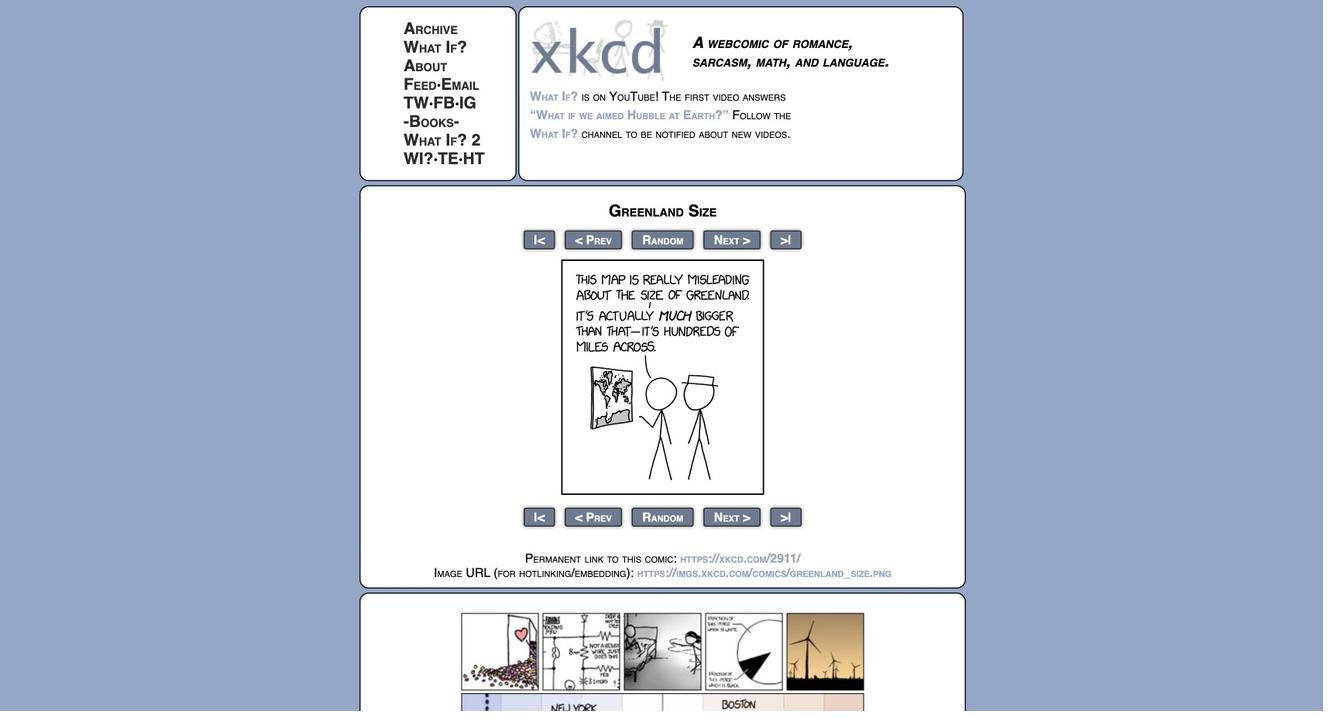 Task type: vqa. For each thing, say whether or not it's contained in the screenshot.
XKCD.COM LOGO
yes



Task type: describe. For each thing, give the bounding box(es) containing it.
earth temperature timeline image
[[461, 693, 864, 711]]

selected comics image
[[461, 613, 864, 691]]



Task type: locate. For each thing, give the bounding box(es) containing it.
xkcd.com logo image
[[530, 18, 673, 82]]

greenland size image
[[561, 260, 764, 495]]



